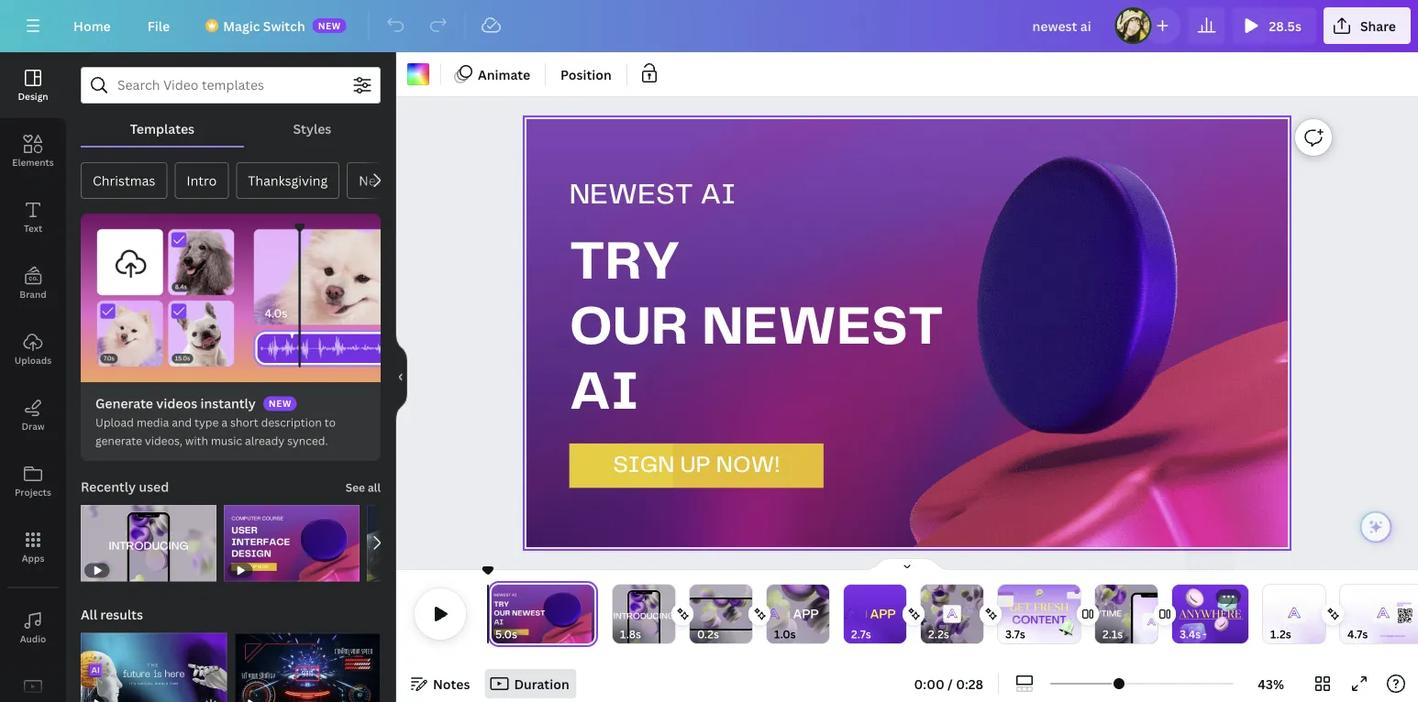 Task type: vqa. For each thing, say whether or not it's contained in the screenshot.
No color image
yes



Task type: locate. For each thing, give the bounding box(es) containing it.
trimming, end edge slider right 1.2s
[[1313, 585, 1326, 644]]

2.7s button
[[852, 626, 871, 644]]

duration button
[[485, 670, 577, 699]]

see
[[346, 480, 365, 495]]

short
[[230, 415, 258, 430]]

canva assistant image
[[1367, 518, 1386, 537]]

0 horizontal spatial ai
[[569, 368, 639, 420]]

ai
[[701, 182, 736, 210], [569, 368, 639, 420]]

animate
[[478, 66, 530, 83]]

new right "switch"
[[318, 19, 341, 32]]

trimming, end edge slider right the 1.0s
[[817, 585, 829, 644]]

10 trimming, start edge slider from the left
[[1263, 585, 1276, 644]]

2.1s button
[[1103, 626, 1123, 644]]

3 trimming, end edge slider from the left
[[740, 585, 752, 644]]

brand button
[[0, 250, 66, 317]]

trimming, start edge slider right 2.2s
[[998, 585, 1011, 644]]

intro button
[[175, 162, 229, 199]]

christmas button
[[81, 162, 167, 199]]

already
[[245, 434, 285, 449]]

all results
[[81, 606, 143, 624]]

9 trimming, end edge slider from the left
[[1236, 585, 1249, 644]]

switch
[[263, 17, 305, 34]]

1 horizontal spatial ai
[[701, 182, 736, 210]]

trimming, end edge slider right 2.2s
[[971, 585, 984, 644]]

results
[[100, 606, 143, 624]]

recently
[[81, 479, 136, 496]]

side panel tab list
[[0, 52, 66, 703]]

page
[[1193, 554, 1218, 569]]

elements button
[[0, 118, 66, 184]]

10 trimming, end edge slider from the left
[[1313, 585, 1326, 644]]

our
[[569, 302, 688, 355]]

audio
[[20, 633, 46, 646]]

news
[[359, 172, 393, 189]]

trimming, start edge slider for 3.7s
[[998, 585, 1011, 644]]

recently used
[[81, 479, 169, 496]]

thanksgiving button
[[236, 162, 340, 199]]

our newest
[[569, 302, 944, 355]]

trimming, end edge slider left 1.8s
[[582, 585, 598, 644]]

thanksgiving
[[248, 172, 328, 189]]

all
[[368, 480, 381, 495]]

generate videos instantly
[[95, 395, 256, 412]]

trimming, start edge slider left page title text box
[[488, 585, 505, 644]]

duration
[[514, 676, 570, 693]]

11 trimming, start edge slider from the left
[[1341, 585, 1353, 644]]

type
[[195, 415, 219, 430]]

templates button
[[81, 111, 244, 146]]

1 vertical spatial ai
[[569, 368, 639, 420]]

trimming, end edge slider left 2.1s at the bottom
[[1068, 585, 1081, 644]]

animated tactile 3d shapes image
[[863, 156, 1408, 548]]

trimming, start edge slider for 1.2s
[[1263, 585, 1276, 644]]

8 trimming, start edge slider from the left
[[1096, 585, 1108, 644]]

trimming, start edge slider up 43%
[[1263, 585, 1276, 644]]

1.0s button
[[774, 626, 796, 644]]

trimming, start edge slider for 1.0s
[[767, 585, 780, 644]]

trimming, end edge slider
[[582, 585, 598, 644], [662, 585, 675, 644], [740, 585, 752, 644], [817, 585, 829, 644], [894, 585, 907, 644], [971, 585, 984, 644], [1068, 585, 1081, 644], [1145, 585, 1158, 644], [1236, 585, 1249, 644], [1313, 585, 1326, 644]]

trimming, end edge slider right 1.8s
[[662, 585, 675, 644]]

generate
[[95, 434, 142, 449]]

1 horizontal spatial new
[[318, 19, 341, 32]]

3.7s button
[[1006, 626, 1026, 644]]

0 horizontal spatial newest
[[569, 182, 693, 210]]

see all button
[[344, 469, 383, 506]]

0 vertical spatial newest
[[569, 182, 693, 210]]

upload
[[95, 415, 134, 430]]

trimming, start edge slider for 2.2s
[[921, 585, 934, 644]]

trimming, start edge slider left 0.2s
[[613, 585, 626, 644]]

3 trimming, start edge slider from the left
[[690, 585, 703, 644]]

6 trimming, end edge slider from the left
[[971, 585, 984, 644]]

trimming, end edge slider right 2.1s at the bottom
[[1145, 585, 1158, 644]]

2.1s
[[1103, 627, 1123, 642]]

dark blue modern football highlights sport intro video group
[[367, 506, 503, 582]]

1.0s
[[774, 627, 796, 642]]

used
[[139, 479, 169, 496]]

trimming, end edge slider right 0.2s
[[740, 585, 752, 644]]

trimming, start edge slider right the 1.0s
[[844, 585, 857, 644]]

blue purple liquid corporate artificial intelligence tech youtube video intro group
[[81, 622, 227, 703]]

0 vertical spatial new
[[318, 19, 341, 32]]

trimming, start edge slider right 2.1s at the bottom
[[1173, 585, 1186, 644]]

try
[[569, 237, 680, 289]]

4 trimming, end edge slider from the left
[[817, 585, 829, 644]]

elements
[[12, 156, 54, 168]]

music
[[211, 434, 242, 449]]

trimming, end edge slider for 1.8s
[[662, 585, 675, 644]]

1 horizontal spatial newest
[[702, 302, 944, 355]]

design button
[[0, 52, 66, 118]]

7 trimming, start edge slider from the left
[[998, 585, 1011, 644]]

trimming, end edge slider right 2.7s
[[894, 585, 907, 644]]

description
[[261, 415, 322, 430]]

1.2s button
[[1271, 626, 1292, 644]]

trimming, start edge slider right 3.7s
[[1096, 585, 1108, 644]]

magic video example usage image
[[81, 214, 381, 383]]

1 vertical spatial new
[[269, 398, 292, 410]]

text
[[24, 222, 42, 234]]

now!
[[716, 455, 780, 477]]

1 trimming, start edge slider from the left
[[488, 585, 505, 644]]

intro
[[187, 172, 217, 189]]

trimming, start edge slider for 1.8s
[[613, 585, 626, 644]]

4 trimming, start edge slider from the left
[[767, 585, 780, 644]]

2 trimming, start edge slider from the left
[[613, 585, 626, 644]]

Design title text field
[[1018, 7, 1108, 44]]

9 trimming, start edge slider from the left
[[1173, 585, 1186, 644]]

newest
[[569, 182, 693, 210], [702, 302, 944, 355]]

videos,
[[145, 434, 183, 449]]

trimming, end edge slider for 3.4s
[[1236, 585, 1249, 644]]

trimming, end edge slider for 2.7s
[[894, 585, 907, 644]]

home link
[[59, 7, 125, 44]]

styles
[[293, 120, 332, 137]]

43% button
[[1242, 670, 1301, 699]]

0:00 / 0:28
[[914, 676, 984, 693]]

7 trimming, end edge slider from the left
[[1068, 585, 1081, 644]]

and
[[172, 415, 192, 430]]

5 trimming, start edge slider from the left
[[844, 585, 857, 644]]

trimming, end edge slider for 2.2s
[[971, 585, 984, 644]]

6 trimming, start edge slider from the left
[[921, 585, 934, 644]]

new up the description at the bottom left of page
[[269, 398, 292, 410]]

1 trimming, end edge slider from the left
[[582, 585, 598, 644]]

all
[[81, 606, 97, 624]]

trimming, start edge slider for 2.1s
[[1096, 585, 1108, 644]]

trimming, end edge slider for 2.1s
[[1145, 585, 1158, 644]]

trimming, start edge slider for 3.4s
[[1173, 585, 1186, 644]]

trimming, start edge slider for 4.7s
[[1341, 585, 1353, 644]]

trimming, start edge slider
[[488, 585, 505, 644], [613, 585, 626, 644], [690, 585, 703, 644], [767, 585, 780, 644], [844, 585, 857, 644], [921, 585, 934, 644], [998, 585, 1011, 644], [1096, 585, 1108, 644], [1173, 585, 1186, 644], [1263, 585, 1276, 644], [1341, 585, 1353, 644]]

Search Video templates search field
[[117, 68, 344, 103]]

main menu bar
[[0, 0, 1419, 52]]

notes
[[433, 676, 470, 693]]

position button
[[553, 60, 619, 89]]

a
[[221, 415, 228, 430]]

black red modern technology car racing games youtube gaming video group
[[234, 622, 381, 703]]

5 trimming, end edge slider from the left
[[894, 585, 907, 644]]

28.5s
[[1270, 17, 1302, 34]]

trimming, start edge slider right 1.8s
[[690, 585, 703, 644]]

magic switch
[[223, 17, 305, 34]]

1 vertical spatial newest
[[702, 302, 944, 355]]

trimming, end edge slider left 1.2s
[[1236, 585, 1249, 644]]

8 trimming, end edge slider from the left
[[1145, 585, 1158, 644]]

trimming, start edge slider down hide pages image
[[921, 585, 934, 644]]

trimming, start edge slider right 1.2s
[[1341, 585, 1353, 644]]

trimming, start edge slider right 0.2s
[[767, 585, 780, 644]]

5.0s
[[495, 627, 517, 642]]

2 trimming, end edge slider from the left
[[662, 585, 675, 644]]

2.2s button
[[929, 626, 950, 644]]



Task type: describe. For each thing, give the bounding box(es) containing it.
2.7s
[[852, 627, 871, 642]]

no color image
[[407, 63, 429, 85]]

text button
[[0, 184, 66, 250]]

notes button
[[404, 670, 478, 699]]

brand
[[20, 288, 47, 301]]

draw button
[[0, 383, 66, 449]]

0.2s button
[[697, 626, 719, 644]]

apps button
[[0, 515, 66, 581]]

9
[[1221, 554, 1228, 569]]

trimming, end edge slider for 1.2s
[[1313, 585, 1326, 644]]

audio button
[[0, 596, 66, 662]]

uploads
[[15, 354, 52, 367]]

/
[[948, 676, 953, 693]]

trimming, start edge slider for 2.7s
[[844, 585, 857, 644]]

1.8s
[[620, 627, 641, 642]]

trimming, end edge slider for 3.7s
[[1068, 585, 1081, 644]]

3.4s button
[[1180, 626, 1201, 644]]

projects
[[15, 486, 51, 499]]

4.7s
[[1348, 627, 1368, 642]]

share
[[1361, 17, 1397, 34]]

file
[[148, 17, 170, 34]]

uploads button
[[0, 317, 66, 383]]

hide image
[[395, 334, 407, 422]]

trimming, start edge slider for 0.2s
[[690, 585, 703, 644]]

with
[[185, 434, 208, 449]]

1.8s button
[[620, 626, 641, 644]]

trimming, end edge slider for 1.0s
[[817, 585, 829, 644]]

animate button
[[449, 60, 538, 89]]

0:00
[[914, 676, 945, 693]]

templates
[[130, 120, 195, 137]]

videos
[[156, 395, 197, 412]]

projects button
[[0, 449, 66, 515]]

28.5s button
[[1233, 7, 1317, 44]]

sign up now!
[[613, 455, 780, 477]]

draw
[[21, 420, 45, 433]]

new inside the main menu bar
[[318, 19, 341, 32]]

2.2s
[[929, 627, 950, 642]]

generate
[[95, 395, 153, 412]]

apps
[[22, 552, 44, 565]]

0 vertical spatial ai
[[701, 182, 736, 210]]

page 9
[[1193, 554, 1228, 569]]

0 horizontal spatial new
[[269, 398, 292, 410]]

upload media and type a short description to generate videos, with music already synced.
[[95, 415, 336, 449]]

Page title text field
[[525, 626, 533, 644]]

see all
[[346, 480, 381, 495]]

newest ai
[[569, 182, 736, 210]]

media
[[137, 415, 169, 430]]

4.7s button
[[1348, 626, 1368, 644]]

rectangle animated basic shape yellow image
[[569, 444, 824, 488]]

5.0s button
[[495, 626, 517, 644]]

3.4s
[[1180, 627, 1201, 642]]

synced.
[[287, 434, 328, 449]]

3.7s
[[1006, 627, 1026, 642]]

recently used button
[[79, 469, 171, 506]]

0.2s
[[697, 627, 719, 642]]

news button
[[347, 162, 405, 199]]

position
[[561, 66, 612, 83]]

home
[[73, 17, 111, 34]]

trimming, end edge slider for 0.2s
[[740, 585, 752, 644]]

share button
[[1324, 7, 1411, 44]]

purple gradient minimalist interface design computer course video group
[[224, 495, 360, 582]]

purple slate grey yellow product launch video group
[[81, 495, 217, 582]]

hide pages image
[[863, 558, 952, 573]]

1.2s
[[1271, 627, 1292, 642]]

design
[[18, 90, 48, 102]]

sign
[[613, 455, 675, 477]]

christmas
[[93, 172, 155, 189]]

to
[[325, 415, 336, 430]]



